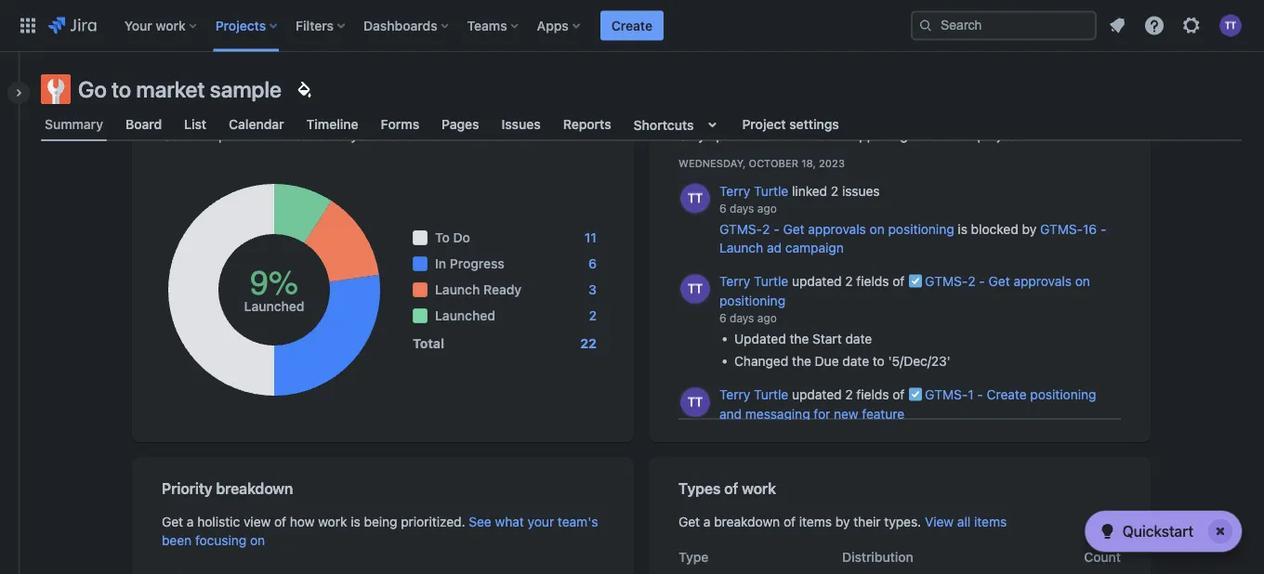 Task type: locate. For each thing, give the bounding box(es) containing it.
start
[[813, 331, 842, 347]]

- right 16
[[1101, 222, 1107, 237]]

turtle up messaging
[[754, 387, 789, 402]]

0 vertical spatial 6
[[720, 202, 727, 215]]

is left blocked
[[958, 222, 968, 237]]

1 horizontal spatial is
[[958, 222, 968, 237]]

terry turtle link down wednesday, october 18, 2023
[[720, 183, 789, 199]]

ad
[[767, 240, 782, 256]]

create right 1
[[987, 387, 1027, 402]]

gtms- inside the gtms-1 - create positioning and messaging for new feature
[[925, 387, 968, 402]]

positioning up gtms-2 - get approvals on positioning
[[889, 222, 955, 237]]

1 vertical spatial days
[[730, 312, 755, 325]]

0 vertical spatial date
[[743, 128, 770, 143]]

of left their
[[784, 515, 796, 530]]

1 vertical spatial date
[[846, 331, 872, 347]]

1 vertical spatial view all items link
[[925, 515, 1007, 530]]

1 ago from the top
[[758, 202, 777, 215]]

0 vertical spatial your
[[351, 128, 377, 143]]

fields
[[857, 274, 890, 289], [857, 387, 890, 402]]

0 vertical spatial terry
[[720, 183, 751, 199]]

1 vertical spatial view
[[925, 515, 954, 530]]

on inside gtms-2 - get approvals on positioning
[[1076, 274, 1091, 289]]

0 horizontal spatial create
[[612, 18, 653, 33]]

0 vertical spatial work
[[156, 18, 186, 33]]

2 horizontal spatial items
[[975, 515, 1007, 530]]

0 horizontal spatial positioning
[[720, 293, 786, 308]]

0 vertical spatial by
[[1022, 222, 1037, 237]]

across
[[912, 128, 951, 143]]

approvals
[[808, 222, 867, 237], [1014, 274, 1072, 289]]

items right types.
[[975, 515, 1007, 530]]

2 vertical spatial terry turtle link
[[720, 387, 789, 402]]

fields up "feature"
[[857, 387, 890, 402]]

0 vertical spatial is
[[958, 222, 968, 237]]

1 terry turtle image from the top
[[681, 184, 710, 214]]

0 vertical spatial positioning
[[889, 222, 955, 237]]

on inside see what your team's been focusing on
[[250, 533, 265, 549]]

1 vertical spatial 6
[[589, 256, 597, 272]]

items left their
[[800, 515, 832, 530]]

1 vertical spatial terry turtle updated 2 fields of
[[720, 387, 909, 402]]

on down view
[[250, 533, 265, 549]]

6 days ago
[[720, 312, 777, 325]]

with
[[773, 128, 799, 143]]

sidebar navigation image
[[0, 74, 41, 112]]

days up 'updated'
[[730, 312, 755, 325]]

and
[[720, 406, 742, 422]]

terry up '6 days ago'
[[720, 274, 751, 289]]

ago up ad
[[758, 202, 777, 215]]

1 vertical spatial terry
[[720, 274, 751, 289]]

1 vertical spatial terry turtle link
[[720, 274, 789, 289]]

11 link
[[585, 229, 597, 247]]

messaging
[[746, 406, 811, 422]]

3 terry from the top
[[720, 387, 751, 402]]

2023
[[819, 157, 845, 169]]

banner
[[0, 0, 1265, 52]]

get left list
[[162, 128, 183, 143]]

1 terry turtle link from the top
[[720, 183, 789, 199]]

get up been
[[162, 515, 183, 530]]

1 vertical spatial ago
[[758, 312, 777, 325]]

create right apps popup button
[[612, 18, 653, 33]]

date up wednesday, october 18, 2023
[[743, 128, 770, 143]]

2 ago from the top
[[758, 312, 777, 325]]

1 horizontal spatial items
[[800, 515, 832, 530]]

2 vertical spatial work
[[318, 515, 347, 530]]

by right blocked
[[1022, 222, 1037, 237]]

to right go
[[112, 76, 131, 102]]

2 up new
[[846, 387, 853, 402]]

a down 'types'
[[704, 515, 711, 530]]

0 vertical spatial turtle
[[754, 183, 789, 199]]

notifications image
[[1107, 14, 1129, 37]]

2 right "linked"
[[831, 183, 839, 199]]

timeline
[[307, 117, 359, 132]]

1 vertical spatial your
[[528, 515, 554, 530]]

- for gtms-2 - get approvals on positioning
[[980, 274, 986, 289]]

create button
[[601, 11, 664, 40]]

days down wednesday, october 18, 2023
[[730, 202, 755, 215]]

gtms-
[[720, 222, 763, 237], [1041, 222, 1083, 237], [925, 274, 968, 289], [925, 387, 968, 402]]

positioning up '6 days ago'
[[720, 293, 786, 308]]

to
[[112, 76, 131, 102], [728, 128, 740, 143], [873, 354, 885, 369]]

distribution
[[843, 550, 914, 565]]

0 vertical spatial approvals
[[808, 222, 867, 237]]

jira image
[[48, 14, 96, 37], [48, 14, 96, 37]]

1 days from the top
[[730, 202, 755, 215]]

focusing
[[195, 533, 247, 549]]

campaign
[[786, 240, 844, 256]]

1 horizontal spatial all
[[958, 515, 971, 530]]

3 terry turtle image from the top
[[681, 388, 710, 417]]

approvals down blocked
[[1014, 274, 1072, 289]]

0 horizontal spatial view all items link
[[421, 128, 503, 143]]

gtms-2 - get approvals on positioning link up campaign
[[720, 222, 955, 237]]

view all items link for items
[[925, 515, 1007, 530]]

get down 'types'
[[679, 515, 700, 530]]

2 vertical spatial turtle
[[754, 387, 789, 402]]

terry for updated 2 fields of
[[720, 387, 751, 402]]

0 horizontal spatial launch
[[435, 282, 480, 298]]

0 vertical spatial launch
[[720, 240, 764, 256]]

terry turtle updated 2 fields of up for
[[720, 387, 909, 402]]

1 vertical spatial is
[[351, 515, 361, 530]]

gtms- right blocked
[[1041, 222, 1083, 237]]

2 vertical spatial to
[[873, 354, 885, 369]]

prioritized.
[[401, 515, 465, 530]]

breakdown down types of work at the right of the page
[[714, 515, 780, 530]]

priority
[[162, 480, 213, 498]]

3 terry turtle link from the top
[[720, 387, 789, 402]]

status
[[295, 128, 332, 143]]

on down 16
[[1076, 274, 1091, 289]]

1 vertical spatial breakdown
[[714, 515, 780, 530]]

terry turtle image
[[681, 184, 710, 214], [681, 274, 710, 304], [681, 388, 710, 417]]

all right forms link
[[453, 128, 467, 143]]

positioning right 1
[[1031, 387, 1097, 402]]

is for blocked
[[958, 222, 968, 237]]

your
[[351, 128, 377, 143], [528, 515, 554, 530]]

positioning inside gtms-2 - get approvals on positioning
[[720, 293, 786, 308]]

view right types.
[[925, 515, 954, 530]]

view right items.
[[421, 128, 450, 143]]

1 turtle from the top
[[754, 183, 789, 199]]

all right types.
[[958, 515, 971, 530]]

- inside gtms-16 - launch ad campaign
[[1101, 222, 1107, 237]]

terry turtle link up and
[[720, 387, 789, 402]]

appswitcher icon image
[[17, 14, 39, 37]]

0 vertical spatial view all items link
[[421, 128, 503, 143]]

2 horizontal spatial positioning
[[1031, 387, 1097, 402]]

date for to
[[743, 128, 770, 143]]

breakdown up view
[[216, 480, 293, 498]]

work right how
[[318, 515, 347, 530]]

0 vertical spatial days
[[730, 202, 755, 215]]

the right across
[[955, 128, 974, 143]]

gtms- for gtms-16 - launch ad campaign
[[1041, 222, 1083, 237]]

2 vertical spatial terry turtle image
[[681, 388, 710, 417]]

0 vertical spatial fields
[[857, 274, 890, 289]]

create
[[612, 18, 653, 33], [987, 387, 1027, 402]]

get a breakdown of items by their types. view all items
[[679, 515, 1007, 530]]

0 horizontal spatial approvals
[[808, 222, 867, 237]]

get a holistic view of how work is being prioritized.
[[162, 515, 469, 530]]

new
[[834, 406, 859, 422]]

2 vertical spatial positioning
[[1031, 387, 1097, 402]]

wednesday,
[[679, 157, 746, 169]]

gtms-16 - launch ad campaign
[[720, 222, 1107, 256]]

changed
[[735, 354, 789, 369]]

turtle down october
[[754, 183, 789, 199]]

approvals up campaign
[[808, 222, 867, 237]]

what's
[[802, 128, 842, 143]]

0 vertical spatial on
[[870, 222, 885, 237]]

terry up and
[[720, 387, 751, 402]]

gtms-2 - get approvals on positioning link down gtms-16 - launch ad campaign link
[[720, 274, 1091, 308]]

on
[[870, 222, 885, 237], [1076, 274, 1091, 289], [250, 533, 265, 549]]

updated up for
[[792, 387, 842, 402]]

1 horizontal spatial your
[[528, 515, 554, 530]]

0 vertical spatial create
[[612, 18, 653, 33]]

1 vertical spatial work
[[742, 480, 776, 498]]

- up ad
[[774, 222, 780, 237]]

get up campaign
[[783, 222, 805, 237]]

0 horizontal spatial by
[[836, 515, 850, 530]]

2 terry turtle link from the top
[[720, 274, 789, 289]]

2 fields from the top
[[857, 387, 890, 402]]

terry turtle updated 2 fields of down campaign
[[720, 274, 909, 289]]

1 vertical spatial by
[[836, 515, 850, 530]]

Search field
[[911, 11, 1097, 40]]

- inside gtms-2 - get approvals on positioning
[[980, 274, 986, 289]]

- down blocked
[[980, 274, 986, 289]]

a up been
[[187, 515, 194, 530]]

2 down blocked
[[968, 274, 976, 289]]

view
[[421, 128, 450, 143], [925, 515, 954, 530]]

0 vertical spatial terry turtle updated 2 fields of
[[720, 274, 909, 289]]

apps
[[537, 18, 569, 33]]

to right up
[[728, 128, 740, 143]]

6
[[720, 202, 727, 215], [589, 256, 597, 272], [720, 312, 727, 325]]

positioning
[[889, 222, 955, 237], [720, 293, 786, 308], [1031, 387, 1097, 402]]

issues
[[502, 117, 541, 132]]

holistic
[[197, 515, 240, 530]]

your right what
[[528, 515, 554, 530]]

6 inside the terry turtle linked 2 issues 6 days ago
[[720, 202, 727, 215]]

0 vertical spatial to
[[112, 76, 131, 102]]

stay
[[679, 128, 705, 143]]

create inside button
[[612, 18, 653, 33]]

list
[[184, 117, 207, 132]]

gtms-2 - get approvals on positioning is blocked by
[[720, 222, 1037, 237]]

gtms- down gtms-16 - launch ad campaign
[[925, 274, 968, 289]]

tab list
[[30, 108, 1254, 141]]

1 vertical spatial turtle
[[754, 274, 789, 289]]

your profile and settings image
[[1220, 14, 1242, 37]]

go to market sample
[[78, 76, 282, 102]]

priority breakdown
[[162, 480, 293, 498]]

ago up 'updated'
[[758, 312, 777, 325]]

0 horizontal spatial items
[[470, 128, 503, 143]]

gtms- down '5/dec/23'
[[925, 387, 968, 402]]

terry down wednesday,
[[720, 183, 751, 199]]

of
[[256, 128, 268, 143], [335, 128, 347, 143], [893, 274, 905, 289], [893, 387, 905, 402], [725, 480, 739, 498], [274, 515, 286, 530], [784, 515, 796, 530]]

2 updated from the top
[[792, 387, 842, 402]]

tab list containing summary
[[30, 108, 1254, 141]]

days inside the terry turtle linked 2 issues 6 days ago
[[730, 202, 755, 215]]

0 vertical spatial terry turtle image
[[681, 184, 710, 214]]

terry turtle image for terry turtle linked 2 issues 6 days ago
[[681, 184, 710, 214]]

launch up launched
[[435, 282, 480, 298]]

is left being
[[351, 515, 361, 530]]

- for gtms-2 - get approvals on positioning is blocked by
[[774, 222, 780, 237]]

2 horizontal spatial on
[[1076, 274, 1091, 289]]

date right start
[[846, 331, 872, 347]]

types
[[679, 480, 721, 498]]

the
[[272, 128, 291, 143], [955, 128, 974, 143], [790, 331, 809, 347], [792, 354, 812, 369]]

1 terry from the top
[[720, 183, 751, 199]]

1 horizontal spatial create
[[987, 387, 1027, 402]]

0 vertical spatial view
[[421, 128, 450, 143]]

1 vertical spatial terry turtle image
[[681, 274, 710, 304]]

0 vertical spatial terry turtle link
[[720, 183, 789, 199]]

2 vertical spatial 6
[[720, 312, 727, 325]]

get for get a snapshot of the status of your items. view all items
[[162, 128, 183, 143]]

how
[[290, 515, 315, 530]]

items right forms link
[[470, 128, 503, 143]]

snapshot
[[197, 128, 253, 143]]

get inside gtms-2 - get approvals on positioning
[[989, 274, 1011, 289]]

to inside updated the start date changed the due date to '5/dec/23'
[[873, 354, 885, 369]]

get down blocked
[[989, 274, 1011, 289]]

0 horizontal spatial is
[[351, 515, 361, 530]]

projects button
[[210, 11, 285, 40]]

by left their
[[836, 515, 850, 530]]

6 link
[[589, 255, 597, 273]]

0 vertical spatial gtms-2 - get approvals on positioning link
[[720, 222, 955, 237]]

blocked
[[971, 222, 1019, 237]]

teams button
[[462, 11, 526, 40]]

updated
[[792, 274, 842, 289], [792, 387, 842, 402]]

1 horizontal spatial approvals
[[1014, 274, 1072, 289]]

date
[[743, 128, 770, 143], [846, 331, 872, 347], [843, 354, 870, 369]]

teams
[[467, 18, 507, 33]]

1 horizontal spatial on
[[870, 222, 885, 237]]

2 vertical spatial terry
[[720, 387, 751, 402]]

gtms- inside gtms-2 - get approvals on positioning
[[925, 274, 968, 289]]

2 terry turtle image from the top
[[681, 274, 710, 304]]

2 vertical spatial on
[[250, 533, 265, 549]]

1 vertical spatial on
[[1076, 274, 1091, 289]]

reports link
[[560, 108, 615, 141]]

- for gtms-16 - launch ad campaign
[[1101, 222, 1107, 237]]

date right the due
[[843, 354, 870, 369]]

0 horizontal spatial your
[[351, 128, 377, 143]]

of up "feature"
[[893, 387, 905, 402]]

of right snapshot
[[256, 128, 268, 143]]

launch left ad
[[720, 240, 764, 256]]

3 turtle from the top
[[754, 387, 789, 402]]

terry for linked 2 issues
[[720, 183, 751, 199]]

terry turtle link up '6 days ago'
[[720, 274, 789, 289]]

- right 1
[[978, 387, 984, 402]]

1 vertical spatial to
[[728, 128, 740, 143]]

list link
[[181, 108, 210, 141]]

work right 'your'
[[156, 18, 186, 33]]

0 vertical spatial updated
[[792, 274, 842, 289]]

0 vertical spatial breakdown
[[216, 480, 293, 498]]

1 horizontal spatial view all items link
[[925, 515, 1007, 530]]

positioning for gtms-2 - get approvals on positioning is blocked by
[[889, 222, 955, 237]]

- inside the gtms-1 - create positioning and messaging for new feature
[[978, 387, 984, 402]]

0 vertical spatial ago
[[758, 202, 777, 215]]

1 horizontal spatial launch
[[720, 240, 764, 256]]

turtle down ad
[[754, 274, 789, 289]]

3
[[589, 282, 597, 298]]

by
[[1022, 222, 1037, 237], [836, 515, 850, 530]]

approvals inside gtms-2 - get approvals on positioning
[[1014, 274, 1072, 289]]

1 vertical spatial updated
[[792, 387, 842, 402]]

2
[[831, 183, 839, 199], [763, 222, 770, 237], [846, 274, 853, 289], [968, 274, 976, 289], [589, 308, 597, 324], [846, 387, 853, 402]]

approvals for gtms-2 - get approvals on positioning is blocked by
[[808, 222, 867, 237]]

create inside the gtms-1 - create positioning and messaging for new feature
[[987, 387, 1027, 402]]

gtms- inside gtms-16 - launch ad campaign
[[1041, 222, 1083, 237]]

1 vertical spatial approvals
[[1014, 274, 1072, 289]]

a for holistic
[[187, 515, 194, 530]]

0 vertical spatial all
[[453, 128, 467, 143]]

1 terry turtle updated 2 fields of from the top
[[720, 274, 909, 289]]

to do
[[435, 230, 470, 245]]

fields down gtms-2 - get approvals on positioning is blocked by
[[857, 274, 890, 289]]

1 vertical spatial positioning
[[720, 293, 786, 308]]

to left '5/dec/23'
[[873, 354, 885, 369]]

terry inside the terry turtle linked 2 issues 6 days ago
[[720, 183, 751, 199]]

is
[[958, 222, 968, 237], [351, 515, 361, 530]]

search image
[[919, 18, 934, 33]]

your left items.
[[351, 128, 377, 143]]

terry turtle updated 2 fields of
[[720, 274, 909, 289], [720, 387, 909, 402]]

0 horizontal spatial work
[[156, 18, 186, 33]]

a left snapshot
[[187, 128, 194, 143]]

on down issues
[[870, 222, 885, 237]]

gtms-1 - create positioning and messaging for new feature link
[[720, 387, 1097, 422]]

pages
[[442, 117, 479, 132]]

1 vertical spatial gtms-2 - get approvals on positioning link
[[720, 274, 1091, 308]]

turtle for linked 2 issues
[[754, 183, 789, 199]]

2 terry from the top
[[720, 274, 751, 289]]

updated down campaign
[[792, 274, 842, 289]]

1 vertical spatial create
[[987, 387, 1027, 402]]

1 fields from the top
[[857, 274, 890, 289]]

1 horizontal spatial by
[[1022, 222, 1037, 237]]

turtle inside the terry turtle linked 2 issues 6 days ago
[[754, 183, 789, 199]]

1 horizontal spatial positioning
[[889, 222, 955, 237]]

1 vertical spatial fields
[[857, 387, 890, 402]]

work right 'types'
[[742, 480, 776, 498]]

0 horizontal spatial all
[[453, 128, 467, 143]]

2 horizontal spatial to
[[873, 354, 885, 369]]

to
[[435, 230, 450, 245]]

check image
[[1097, 521, 1119, 543]]

launch
[[720, 240, 764, 256], [435, 282, 480, 298]]

0 horizontal spatial on
[[250, 533, 265, 549]]



Task type: vqa. For each thing, say whether or not it's contained in the screenshot.


Task type: describe. For each thing, give the bounding box(es) containing it.
0 horizontal spatial to
[[112, 76, 131, 102]]

gtms-2 - get approvals on positioning
[[720, 274, 1091, 308]]

quickstart button
[[1086, 511, 1242, 552]]

projects
[[215, 18, 266, 33]]

on for gtms-2 - get approvals on positioning is blocked by
[[870, 222, 885, 237]]

shortcuts button
[[630, 108, 728, 141]]

the left status
[[272, 128, 291, 143]]

filters
[[296, 18, 334, 33]]

positioning for gtms-2 - get approvals on positioning
[[720, 293, 786, 308]]

2 down 3 link in the left of the page
[[589, 308, 597, 324]]

1
[[968, 387, 974, 402]]

2 vertical spatial date
[[843, 354, 870, 369]]

6 for 6 days ago
[[720, 312, 727, 325]]

being
[[364, 515, 398, 530]]

'5/dec/23'
[[889, 354, 951, 369]]

view
[[244, 515, 271, 530]]

a for breakdown
[[704, 515, 711, 530]]

due
[[815, 354, 839, 369]]

total
[[413, 336, 445, 352]]

dashboards
[[364, 18, 438, 33]]

terry turtle image for terry turtle updated 2 fields of
[[681, 388, 710, 417]]

2 terry turtle updated 2 fields of from the top
[[720, 387, 909, 402]]

updated
[[735, 331, 786, 347]]

happening
[[845, 128, 908, 143]]

on for gtms-2 - get approvals on positioning
[[1076, 274, 1091, 289]]

pages link
[[438, 108, 483, 141]]

settings
[[790, 117, 840, 132]]

2 days from the top
[[730, 312, 755, 325]]

work inside the your work dropdown button
[[156, 18, 186, 33]]

get for get a breakdown of items by their types. view all items
[[679, 515, 700, 530]]

stay up to date with what's happening across the project.
[[679, 128, 1024, 143]]

gtms- down the terry turtle linked 2 issues 6 days ago
[[720, 222, 763, 237]]

11
[[585, 230, 597, 245]]

shortcuts
[[634, 117, 694, 132]]

project
[[743, 117, 786, 132]]

approvals for gtms-2 - get approvals on positioning
[[1014, 274, 1072, 289]]

types.
[[885, 515, 922, 530]]

0 horizontal spatial breakdown
[[216, 480, 293, 498]]

reports
[[563, 117, 612, 132]]

dismiss quickstart image
[[1206, 517, 1236, 547]]

sample
[[210, 76, 282, 102]]

items.
[[381, 128, 417, 143]]

set background color image
[[293, 78, 315, 100]]

forms
[[381, 117, 420, 132]]

forms link
[[377, 108, 423, 141]]

1 horizontal spatial view
[[925, 515, 954, 530]]

linked
[[792, 183, 828, 199]]

calendar
[[229, 117, 284, 132]]

1 horizontal spatial breakdown
[[714, 515, 780, 530]]

issues link
[[498, 108, 545, 141]]

ago inside the terry turtle linked 2 issues 6 days ago
[[758, 202, 777, 215]]

project settings
[[743, 117, 840, 132]]

see
[[469, 515, 492, 530]]

turtle for updated 2 fields of
[[754, 387, 789, 402]]

board
[[126, 117, 162, 132]]

see what your team's been focusing on link
[[162, 515, 598, 549]]

- for gtms-1 - create positioning and messaging for new feature
[[978, 387, 984, 402]]

0 horizontal spatial view
[[421, 128, 450, 143]]

launch ready
[[435, 282, 522, 298]]

what
[[495, 515, 524, 530]]

gtms- for gtms-1 - create positioning and messaging for new feature
[[925, 387, 968, 402]]

2 horizontal spatial work
[[742, 480, 776, 498]]

settings image
[[1181, 14, 1203, 37]]

3 link
[[589, 281, 597, 299]]

positioning inside the gtms-1 - create positioning and messaging for new feature
[[1031, 387, 1097, 402]]

ready
[[484, 282, 522, 298]]

in
[[435, 256, 446, 272]]

launch inside gtms-16 - launch ad campaign
[[720, 240, 764, 256]]

board link
[[122, 108, 166, 141]]

type
[[679, 550, 709, 565]]

gtms-16 - launch ad campaign link
[[720, 222, 1107, 256]]

of down gtms-16 - launch ad campaign link
[[893, 274, 905, 289]]

get a snapshot of the status of your items. view all items
[[162, 128, 503, 143]]

22 link
[[581, 335, 597, 353]]

6 for 6
[[589, 256, 597, 272]]

2 turtle from the top
[[754, 274, 789, 289]]

2 gtms-2 - get approvals on positioning link from the top
[[720, 274, 1091, 308]]

do
[[453, 230, 470, 245]]

apps button
[[532, 11, 588, 40]]

is for being
[[351, 515, 361, 530]]

project.
[[978, 128, 1024, 143]]

1 horizontal spatial work
[[318, 515, 347, 530]]

terry turtle linked 2 issues 6 days ago
[[720, 183, 880, 215]]

go
[[78, 76, 107, 102]]

2 down gtms-2 - get approvals on positioning is blocked by
[[846, 274, 853, 289]]

22
[[581, 336, 597, 352]]

terry turtle link for terry turtle linked 2 issues 6 days ago
[[720, 183, 789, 199]]

of left how
[[274, 515, 286, 530]]

1 vertical spatial launch
[[435, 282, 480, 298]]

filters button
[[290, 11, 353, 40]]

their
[[854, 515, 881, 530]]

a for snapshot
[[187, 128, 194, 143]]

timeline link
[[303, 108, 362, 141]]

1 vertical spatial all
[[958, 515, 971, 530]]

1 gtms-2 - get approvals on positioning link from the top
[[720, 222, 955, 237]]

up
[[709, 128, 724, 143]]

quickstart
[[1123, 523, 1194, 541]]

updated the start date changed the due date to '5/dec/23'
[[735, 331, 951, 369]]

gtms- for gtms-2 - get approvals on positioning
[[925, 274, 968, 289]]

1 horizontal spatial to
[[728, 128, 740, 143]]

of right 'types'
[[725, 480, 739, 498]]

progress
[[450, 256, 505, 272]]

primary element
[[11, 0, 911, 52]]

of right status
[[335, 128, 347, 143]]

summary
[[45, 117, 103, 132]]

your work
[[124, 18, 186, 33]]

for
[[814, 406, 831, 422]]

the left start
[[790, 331, 809, 347]]

2 up ad
[[763, 222, 770, 237]]

issues
[[843, 183, 880, 199]]

view all items link for all
[[421, 128, 503, 143]]

date for start
[[846, 331, 872, 347]]

help image
[[1144, 14, 1166, 37]]

october
[[749, 157, 799, 169]]

wednesday, october 18, 2023
[[679, 157, 845, 169]]

get for get a holistic view of how work is being prioritized.
[[162, 515, 183, 530]]

market
[[136, 76, 205, 102]]

dashboards button
[[358, 11, 456, 40]]

2 link
[[589, 307, 597, 325]]

the left the due
[[792, 354, 812, 369]]

team's
[[558, 515, 598, 530]]

types of work
[[679, 480, 776, 498]]

your inside see what your team's been focusing on
[[528, 515, 554, 530]]

1 updated from the top
[[792, 274, 842, 289]]

2 inside gtms-2 - get approvals on positioning
[[968, 274, 976, 289]]

2 inside the terry turtle linked 2 issues 6 days ago
[[831, 183, 839, 199]]

count
[[1085, 550, 1121, 565]]

terry turtle link for terry turtle updated 2 fields of
[[720, 387, 789, 402]]

banner containing your work
[[0, 0, 1265, 52]]



